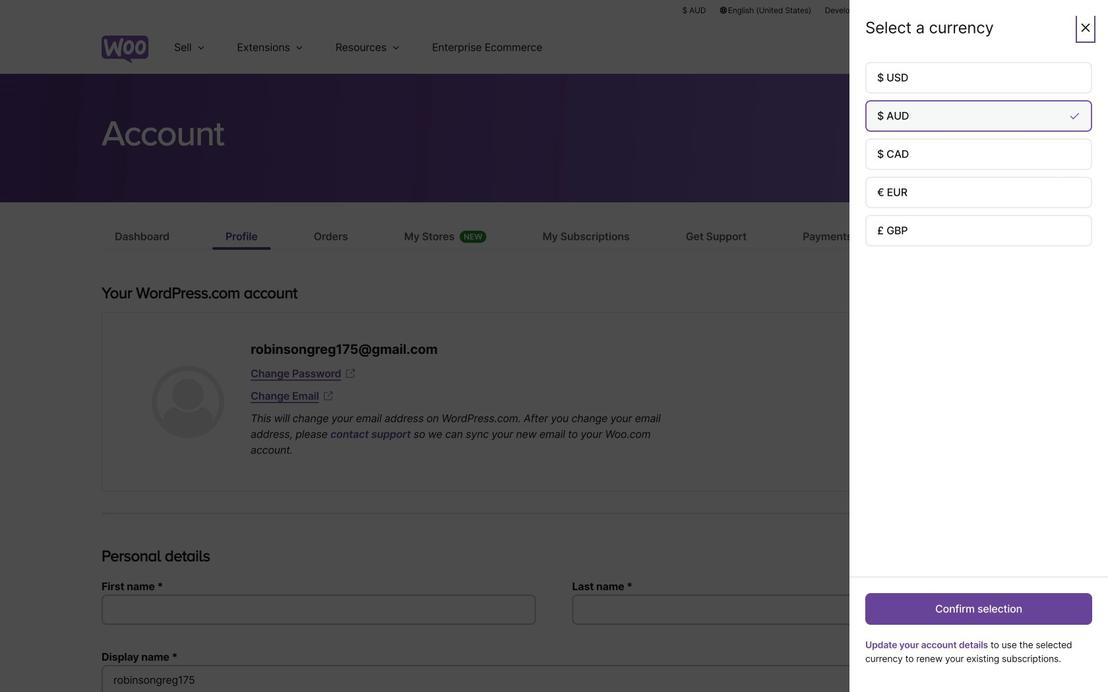 Task type: describe. For each thing, give the bounding box(es) containing it.
gravatar image image
[[152, 366, 224, 439]]



Task type: locate. For each thing, give the bounding box(es) containing it.
open account menu image
[[986, 37, 1007, 58]]

service navigation menu element
[[928, 26, 1007, 69]]

None text field
[[102, 595, 536, 625], [572, 595, 1007, 625], [102, 665, 1007, 693], [102, 595, 536, 625], [572, 595, 1007, 625], [102, 665, 1007, 693]]

external link image
[[322, 390, 335, 403]]

close selector image
[[1079, 21, 1092, 34]]

search image
[[952, 37, 973, 58]]

external link image
[[344, 367, 357, 381]]



